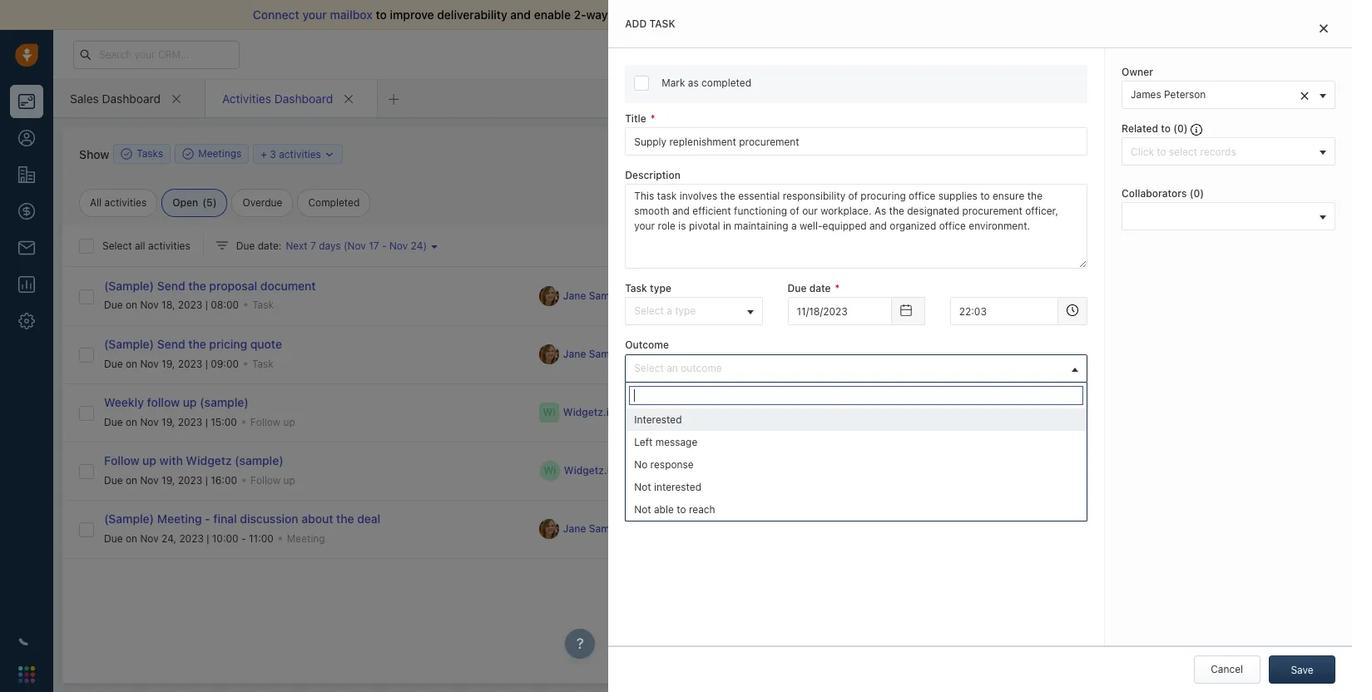 Task type: locate. For each thing, give the bounding box(es) containing it.
1 vertical spatial widgetz.io (sample) link
[[564, 464, 661, 478]]

0 vertical spatial task
[[625, 282, 647, 295]]

2 mark complete button from the top
[[798, 340, 902, 369]]

task type
[[625, 282, 672, 295]]

1 horizontal spatial +
[[1110, 211, 1117, 224]]

0 horizontal spatial dashboard
[[102, 91, 161, 105]]

2 vertical spatial activities
[[148, 240, 190, 252]]

3 on from the top
[[126, 416, 137, 428]]

days right the 7
[[319, 240, 341, 252]]

add meeting button
[[771, 140, 869, 168]]

0 vertical spatial meeting
[[157, 512, 202, 526]]

on down follow up with widgetz (sample)
[[126, 474, 137, 486]]

interested
[[654, 481, 702, 493]]

weekly
[[104, 396, 144, 410]]

1 vertical spatial jane
[[563, 348, 586, 361]]

the left deal at the left bottom of page
[[336, 512, 354, 526]]

3 complete from the top
[[849, 406, 893, 419]]

mark complete for document
[[823, 289, 893, 302]]

of
[[640, 7, 651, 22]]

a
[[667, 305, 672, 317]]

task up select a type in the top of the page
[[625, 282, 647, 295]]

due for (sample) send the proposal document
[[104, 299, 123, 311]]

add outcome button
[[806, 515, 902, 543]]

0 vertical spatial outcome
[[681, 362, 722, 374]]

completed
[[308, 196, 360, 209]]

follow
[[147, 396, 180, 410]]

17 down today
[[976, 324, 988, 338]]

2023 right 18,
[[178, 299, 203, 311]]

5 on from the top
[[126, 532, 137, 545]]

1 19, from the top
[[162, 357, 175, 370]]

3 mark complete button from the top
[[798, 399, 902, 427]]

19, down with
[[162, 474, 175, 486]]

4 on from the top
[[126, 474, 137, 486]]

1 horizontal spatial dashboard
[[274, 91, 333, 105]]

1 vertical spatial meeting
[[287, 532, 325, 545]]

2 mark complete from the top
[[823, 348, 893, 360]]

sampleton for (sample) meeting - final discussion about the deal
[[589, 523, 641, 535]]

mark up 'left message' option
[[823, 406, 847, 419]]

deliverability
[[437, 7, 507, 22]]

dashboard for activities dashboard
[[274, 91, 333, 105]]

task down completed
[[711, 147, 730, 160]]

( right open at the top
[[202, 196, 206, 209]]

days right 21
[[986, 48, 1006, 59]]

0 vertical spatial select
[[102, 240, 132, 252]]

due on nov 18, 2023 | 08:00
[[104, 299, 239, 311]]

follow up up discussion
[[251, 474, 295, 486]]

follow left with
[[104, 454, 139, 468]]

0 horizontal spatial to
[[376, 7, 387, 22]]

mark complete button down the -- text box
[[798, 340, 902, 369]]

None search field
[[629, 386, 1084, 405]]

0 down the peterson
[[1178, 122, 1184, 135]]

follow up for weekly follow up (sample)
[[250, 416, 295, 428]]

outcome
[[681, 362, 722, 374], [852, 523, 893, 535]]

jane sampleton (sample)
[[563, 290, 686, 302], [563, 348, 686, 361], [563, 523, 686, 535]]

jane sampleton (sample) link up select a type in the top of the page
[[563, 289, 687, 303]]

activities
[[279, 148, 321, 160], [104, 196, 147, 209], [148, 240, 190, 252]]

0 vertical spatial 0
[[1178, 122, 1184, 135]]

complete for quote
[[849, 348, 893, 360]]

+1 up the 'interested'
[[674, 464, 685, 477]]

1 vertical spatial add task
[[689, 147, 730, 160]]

list box
[[626, 408, 1087, 521]]

sampleton down not able to reach on the bottom
[[589, 523, 641, 535]]

list box containing interested
[[626, 408, 1087, 521]]

19, down "(sample) send the pricing quote" link
[[162, 357, 175, 370]]

2 jane sampleton (sample) link from the top
[[563, 347, 687, 362]]

0 vertical spatial to
[[376, 7, 387, 22]]

0 vertical spatial send
[[157, 279, 185, 293]]

2 vertical spatial follow
[[251, 474, 281, 486]]

add inside button
[[689, 147, 708, 160]]

1 vertical spatial not
[[634, 503, 651, 516]]

add task down mark as completed
[[689, 147, 730, 160]]

0 vertical spatial follow up
[[250, 416, 295, 428]]

jane sampleton (sample) for (sample) send the pricing quote
[[563, 348, 686, 361]]

all activities
[[90, 196, 147, 209]]

select for select a type
[[634, 305, 664, 317]]

0 horizontal spatial 17
[[369, 240, 379, 252]]

3 jane from the top
[[563, 523, 586, 535]]

view activity goals link
[[834, 200, 940, 214]]

add left meeting in the right top of the page
[[800, 147, 819, 160]]

0 vertical spatial add task
[[625, 17, 675, 30]]

select all activities
[[102, 240, 190, 252]]

1 mark complete from the top
[[823, 289, 893, 302]]

1 vertical spatial sampleton
[[589, 348, 641, 361]]

connect for connect video conferencing + calendar
[[972, 211, 1012, 224]]

+ left 3
[[261, 148, 267, 160]]

None text field
[[950, 297, 1059, 326]]

up
[[183, 396, 197, 410], [283, 416, 295, 428], [142, 454, 156, 468], [283, 474, 295, 486]]

due on nov 24, 2023 | 10:00 - 11:00
[[104, 532, 274, 545]]

to right mailbox
[[376, 7, 387, 22]]

due on nov 19, 2023 | 16:00
[[104, 474, 237, 486]]

2 on from the top
[[126, 357, 137, 370]]

1 vertical spatial widgetz.io (sample)
[[564, 465, 661, 477]]

2 vertical spatial mark complete button
[[798, 399, 902, 427]]

widgetz
[[186, 454, 232, 468]]

0 vertical spatial widgetz.io (sample)
[[563, 406, 660, 419]]

task right sync
[[650, 17, 675, 30]]

jane sampleton (sample) for (sample) send the proposal document
[[563, 290, 686, 302]]

on left 18,
[[126, 299, 137, 311]]

1 vertical spatial outcome
[[852, 523, 893, 535]]

0 horizontal spatial add task
[[625, 17, 675, 30]]

nov down follow up with widgetz (sample)
[[140, 474, 159, 486]]

task down quote
[[252, 357, 274, 370]]

0 vertical spatial mark complete button
[[798, 282, 902, 310]]

not down no
[[634, 481, 651, 493]]

send email image
[[1188, 47, 1199, 61]]

2 send from the top
[[157, 337, 185, 351]]

discussion
[[240, 512, 298, 526]]

0 vertical spatial connect
[[253, 7, 299, 22]]

about
[[302, 512, 333, 526]]

0 vertical spatial widgetz.io (sample) link
[[563, 406, 661, 420]]

- left 24
[[382, 240, 387, 252]]

0 vertical spatial (sample)
[[104, 279, 154, 293]]

0 horizontal spatial days
[[319, 240, 341, 252]]

2 vertical spatial jane sampleton (sample)
[[563, 523, 686, 535]]

0 vertical spatial not
[[634, 481, 651, 493]]

(sample) down 'due on nov 19, 2023 | 16:00'
[[104, 512, 154, 526]]

microsoft
[[1067, 235, 1112, 248]]

1 horizontal spatial task
[[711, 147, 730, 160]]

0 vertical spatial jane sampleton (sample)
[[563, 290, 686, 302]]

more button
[[873, 140, 940, 168], [873, 140, 940, 168]]

open ( 5 )
[[172, 196, 217, 209]]

complete up 'left message' option
[[849, 406, 893, 419]]

1 vertical spatial connect
[[972, 211, 1012, 224]]

connect left video
[[972, 211, 1012, 224]]

widgets
[[1161, 130, 1198, 142]]

office
[[997, 263, 1025, 276]]

jane sampleton (sample) link down select a type in the top of the page
[[563, 347, 687, 362]]

15:00
[[211, 416, 237, 428]]

activities
[[222, 91, 271, 105]]

1 vertical spatial +
[[1110, 211, 1117, 224]]

1 horizontal spatial calendar
[[1119, 211, 1161, 224]]

widgetz.io
[[563, 406, 615, 419], [564, 465, 616, 477]]

0 vertical spatial the
[[188, 279, 206, 293]]

(sample)
[[104, 279, 154, 293], [104, 337, 154, 351], [104, 512, 154, 526]]

1 vertical spatial jane sampleton (sample)
[[563, 348, 686, 361]]

2 vertical spatial 19,
[[162, 474, 175, 486]]

0 vertical spatial activities
[[279, 148, 321, 160]]

follow up
[[250, 416, 295, 428], [251, 474, 295, 486]]

mark down the start typing the details about the task… text box
[[823, 289, 847, 302]]

mark complete down the -- text box
[[823, 348, 893, 360]]

complete right date
[[849, 289, 893, 302]]

add task inside × tab panel
[[625, 17, 675, 30]]

document
[[260, 279, 316, 293]]

send up due on nov 18, 2023 | 08:00
[[157, 279, 185, 293]]

)
[[1184, 122, 1188, 135], [1200, 187, 1204, 200], [213, 196, 217, 209], [423, 240, 427, 252]]

open
[[172, 196, 198, 209]]

1 horizontal spatial meeting
[[287, 532, 325, 545]]

1 horizontal spatial add task
[[689, 147, 730, 160]]

outcome inside button
[[852, 523, 893, 535]]

0 vertical spatial widgetz.io
[[563, 406, 615, 419]]

type right a
[[675, 305, 696, 317]]

1 complete from the top
[[849, 289, 893, 302]]

1 horizontal spatial days
[[986, 48, 1006, 59]]

send
[[157, 279, 185, 293], [157, 337, 185, 351]]

widgetz.io (sample) link for follow up with widgetz (sample)
[[564, 464, 661, 478]]

| left 10:00
[[207, 532, 209, 545]]

- left final
[[205, 512, 210, 526]]

task for quote
[[252, 357, 274, 370]]

jane for (sample) meeting - final discussion about the deal
[[563, 523, 586, 535]]

(
[[1174, 122, 1178, 135], [1190, 187, 1194, 200], [202, 196, 206, 209], [344, 240, 347, 252]]

add for add outcome button
[[831, 523, 849, 535]]

select inside dropdown button
[[634, 362, 664, 374]]

1 vertical spatial -
[[205, 512, 210, 526]]

ends
[[939, 48, 960, 59]]

no response
[[634, 458, 694, 471]]

jane sampleton (sample) for (sample) meeting - final discussion about the deal
[[563, 523, 686, 535]]

2023 down follow up with widgetz (sample) link
[[178, 474, 202, 486]]

1 vertical spatial mark complete
[[823, 348, 893, 360]]

2023 for final
[[179, 532, 204, 545]]

0 vertical spatial task
[[650, 17, 675, 30]]

0 vertical spatial jane
[[563, 290, 586, 302]]

21:00
[[976, 512, 1002, 524]]

0 vertical spatial sampleton
[[589, 290, 641, 302]]

follow up discussion
[[251, 474, 281, 486]]

-
[[382, 240, 387, 252], [205, 512, 210, 526], [241, 532, 246, 545]]

up right 15:00
[[283, 416, 295, 428]]

add task button
[[660, 140, 739, 168]]

add for add meeting button at top
[[800, 147, 819, 160]]

activities for all
[[148, 240, 190, 252]]

+
[[261, 148, 267, 160], [1110, 211, 1117, 224]]

widgetz.io (sample) for weekly follow up (sample)
[[563, 406, 660, 419]]

an
[[667, 362, 678, 374]]

(sample) up due on nov 19, 2023 | 09:00
[[104, 337, 154, 351]]

select inside button
[[634, 305, 664, 317]]

0 horizontal spatial task
[[650, 17, 675, 30]]

widgetz.io (sample) up the left
[[563, 406, 660, 419]]

1 vertical spatial jane sampleton (sample) link
[[563, 347, 687, 362]]

not interested
[[634, 481, 702, 493]]

2 horizontal spatial activities
[[279, 148, 321, 160]]

select left all
[[102, 240, 132, 252]]

left
[[634, 436, 653, 448]]

(sample) send the proposal document link
[[104, 279, 316, 293]]

improve
[[390, 7, 434, 22]]

1 vertical spatial task
[[252, 299, 274, 311]]

1 vertical spatial send
[[157, 337, 185, 351]]

complete
[[849, 289, 893, 302], [849, 348, 893, 360], [849, 406, 893, 419]]

2 (sample) from the top
[[104, 337, 154, 351]]

jane sampleton (sample) link
[[563, 289, 687, 303], [563, 347, 687, 362], [563, 522, 687, 536]]

quote
[[250, 337, 282, 351]]

mark complete for quote
[[823, 348, 893, 360]]

0 horizontal spatial outcome
[[681, 362, 722, 374]]

3 19, from the top
[[162, 474, 175, 486]]

2 19, from the top
[[162, 416, 175, 428]]

outcome right an
[[681, 362, 722, 374]]

calendar right my
[[996, 170, 1043, 184]]

2 dashboard from the left
[[274, 91, 333, 105]]

1 horizontal spatial outcome
[[852, 523, 893, 535]]

0 horizontal spatial +
[[261, 148, 267, 160]]

0 horizontal spatial connect
[[253, 7, 299, 22]]

add left email
[[625, 17, 647, 30]]

1 vertical spatial type
[[675, 305, 696, 317]]

2 vertical spatial mark complete
[[823, 406, 893, 419]]

2 complete from the top
[[849, 348, 893, 360]]

add down as
[[689, 147, 708, 160]]

no
[[634, 458, 648, 471]]

your
[[897, 48, 917, 59]]

1 vertical spatial widgetz.io
[[564, 465, 616, 477]]

select down the outcome on the left of page
[[634, 362, 664, 374]]

jane for (sample) send the proposal document
[[563, 290, 586, 302]]

0 horizontal spatial activities
[[104, 196, 147, 209]]

Click to select records search field
[[1127, 143, 1314, 161]]

0 vertical spatial mark complete
[[823, 289, 893, 302]]

follow right 15:00
[[250, 416, 280, 428]]

17 left 24
[[369, 240, 379, 252]]

-- text field
[[788, 297, 892, 326]]

meetings
[[198, 148, 242, 160]]

mark complete button
[[798, 282, 902, 310], [798, 340, 902, 369], [798, 399, 902, 427]]

mark complete down the start typing the details about the task… text box
[[823, 289, 893, 302]]

1 send from the top
[[157, 279, 185, 293]]

18:00
[[976, 362, 1002, 374]]

task
[[625, 282, 647, 295], [252, 299, 274, 311], [252, 357, 274, 370]]

connect for connect your mailbox to improve deliverability and enable 2-way sync of email conversations.
[[253, 7, 299, 22]]

| for proposal
[[205, 299, 208, 311]]

on down weekly
[[126, 416, 137, 428]]

| for widgetz
[[205, 474, 208, 486]]

show
[[79, 147, 109, 161]]

1 vertical spatial 17
[[976, 324, 988, 338]]

1 horizontal spatial 0
[[1194, 187, 1200, 200]]

| for final
[[207, 532, 209, 545]]

due for (sample) meeting - final discussion about the deal
[[104, 532, 123, 545]]

1 jane from the top
[[563, 290, 586, 302]]

Start typing the details about the task… text field
[[625, 184, 1088, 269]]

2-
[[574, 7, 586, 22]]

widgetz.io left interested
[[563, 406, 615, 419]]

| left 09:00
[[205, 357, 208, 370]]

1 not from the top
[[634, 481, 651, 493]]

deal
[[357, 512, 381, 526]]

0 vertical spatial 19,
[[162, 357, 175, 370]]

dashboard right sales
[[102, 91, 161, 105]]

19, for follow
[[162, 416, 175, 428]]

1 vertical spatial 19,
[[162, 416, 175, 428]]

1 on from the top
[[126, 299, 137, 311]]

(sample) down all
[[104, 279, 154, 293]]

2 vertical spatial (sample)
[[104, 512, 154, 526]]

2 vertical spatial jane sampleton (sample) link
[[563, 522, 687, 536]]

mark for (sample) send the proposal document
[[823, 289, 847, 302]]

(sample) down able
[[643, 523, 686, 535]]

able
[[654, 503, 674, 516]]

widgetz.io for weekly follow up (sample)
[[563, 406, 615, 419]]

not for not able to reach
[[634, 503, 651, 516]]

in
[[963, 48, 971, 59]]

|
[[205, 299, 208, 311], [205, 357, 208, 370], [205, 416, 208, 428], [205, 474, 208, 486], [207, 532, 209, 545]]

mark complete button down the start typing the details about the task… text box
[[798, 282, 902, 310]]

nov up follow
[[140, 357, 159, 370]]

due for (sample) send the pricing quote
[[104, 357, 123, 370]]

1 vertical spatial mark complete button
[[798, 340, 902, 369]]

2 jane sampleton (sample) from the top
[[563, 348, 686, 361]]

on for (sample) send the pricing quote
[[126, 357, 137, 370]]

select left a
[[634, 305, 664, 317]]

5
[[206, 196, 213, 209]]

to right related
[[1161, 122, 1171, 135]]

0 horizontal spatial type
[[650, 282, 672, 295]]

1 vertical spatial complete
[[849, 348, 893, 360]]

jane sampleton (sample) down able
[[563, 523, 686, 535]]

| left 15:00
[[205, 416, 208, 428]]

1 horizontal spatial type
[[675, 305, 696, 317]]

11:00
[[249, 532, 274, 545]]

complete down the -- text box
[[849, 348, 893, 360]]

save button
[[1269, 656, 1336, 684]]

type up select a type in the top of the page
[[650, 282, 672, 295]]

3 jane sampleton (sample) from the top
[[563, 523, 686, 535]]

nov left 18,
[[140, 299, 159, 311]]

1 vertical spatial calendar
[[1119, 211, 1161, 224]]

1 (sample) from the top
[[104, 279, 154, 293]]

2 vertical spatial to
[[677, 503, 686, 516]]

1 vertical spatial (sample)
[[104, 337, 154, 351]]

jane sampleton (sample) link for (sample) send the proposal document
[[563, 289, 687, 303]]

2023 for (sample)
[[178, 416, 202, 428]]

1 horizontal spatial to
[[677, 503, 686, 516]]

teams
[[1115, 235, 1145, 248]]

3 sampleton from the top
[[589, 523, 641, 535]]

( right collaborators
[[1190, 187, 1194, 200]]

follow for follow up with widgetz (sample)
[[251, 474, 281, 486]]

0 horizontal spatial -
[[205, 512, 210, 526]]

- left 11:00
[[241, 532, 246, 545]]

widgetz.io (sample) link
[[563, 406, 661, 420], [564, 464, 661, 478]]

dashboard up + 3 activities 'button'
[[274, 91, 333, 105]]

| left 08:00
[[205, 299, 208, 311]]

3 (sample) from the top
[[104, 512, 154, 526]]

activity
[[876, 201, 911, 213]]

send up due on nov 19, 2023 | 09:00
[[157, 337, 185, 351]]

not left able
[[634, 503, 651, 516]]

2023 for pricing
[[178, 357, 202, 370]]

my calendar
[[976, 170, 1043, 184]]

add task inside button
[[689, 147, 730, 160]]

1 vertical spatial days
[[319, 240, 341, 252]]

mark left as
[[662, 77, 685, 89]]

meeting down about
[[287, 532, 325, 545]]

0 horizontal spatial meeting
[[157, 512, 202, 526]]

meeting up due on nov 24, 2023 | 10:00 - 11:00 on the bottom
[[157, 512, 202, 526]]

1 dashboard from the left
[[102, 91, 161, 105]]

0 horizontal spatial calendar
[[996, 170, 1043, 184]]

mark down the -- text box
[[823, 348, 847, 360]]

calendar
[[996, 170, 1043, 184], [1119, 211, 1161, 224]]

1 vertical spatial the
[[188, 337, 206, 351]]

outcome down not able to reach option
[[852, 523, 893, 535]]

( right the 7
[[344, 240, 347, 252]]

mark complete button up 'left message' option
[[798, 399, 902, 427]]

0 vertical spatial +
[[261, 148, 267, 160]]

2 vertical spatial jane
[[563, 523, 586, 535]]

task inside × tab panel
[[650, 17, 675, 30]]

1 sampleton from the top
[[589, 290, 641, 302]]

3 jane sampleton (sample) link from the top
[[563, 522, 687, 536]]

view activity goals
[[850, 201, 940, 213]]

1 mark complete button from the top
[[798, 282, 902, 310]]

2023 down "(sample) send the pricing quote" link
[[178, 357, 202, 370]]

explore plans link
[[1029, 44, 1112, 64]]

2 vertical spatial task
[[252, 357, 274, 370]]

(sample) send the proposal document
[[104, 279, 316, 293]]

1 vertical spatial task
[[711, 147, 730, 160]]

the up due on nov 18, 2023 | 08:00
[[188, 279, 206, 293]]

meeting
[[157, 512, 202, 526], [287, 532, 325, 545]]

2 sampleton from the top
[[589, 348, 641, 361]]

10:00
[[212, 532, 239, 545]]

your
[[302, 7, 327, 22]]

activities inside 'button'
[[279, 148, 321, 160]]

freshworks switcher image
[[18, 666, 35, 683]]

1 jane sampleton (sample) from the top
[[563, 290, 686, 302]]

widgetz.io (sample) link for weekly follow up (sample)
[[563, 406, 661, 420]]

add for add task button
[[689, 147, 708, 160]]

add task right the way
[[625, 17, 675, 30]]

1 vertical spatial 0
[[1194, 187, 1200, 200]]

add down not able to reach option
[[831, 523, 849, 535]]

Search your CRM... text field
[[73, 40, 240, 69]]

goals
[[914, 201, 940, 213]]

jane sampleton (sample) up select a type in the top of the page
[[563, 290, 686, 302]]

0 vertical spatial -
[[382, 240, 387, 252]]

1 vertical spatial follow up
[[251, 474, 295, 486]]

reach
[[689, 503, 715, 516]]

my
[[976, 170, 993, 184]]

2 jane from the top
[[563, 348, 586, 361]]

widgetz.io left no
[[564, 465, 616, 477]]

not able to reach option
[[626, 498, 1087, 521]]

on for follow up with widgetz (sample)
[[126, 474, 137, 486]]

0 vertical spatial jane sampleton (sample) link
[[563, 289, 687, 303]]

1 jane sampleton (sample) link from the top
[[563, 289, 687, 303]]

7
[[310, 240, 316, 252]]

2 not from the top
[[634, 503, 651, 516]]

type
[[650, 282, 672, 295], [675, 305, 696, 317]]

on left 24,
[[126, 532, 137, 545]]

× dialog
[[609, 0, 1352, 692]]

widgetz.io (sample) down the left
[[564, 465, 661, 477]]



Task type: describe. For each thing, give the bounding box(es) containing it.
19, for up
[[162, 474, 175, 486]]

and
[[510, 7, 531, 22]]

+1 for quote
[[699, 348, 710, 360]]

title
[[625, 112, 646, 125]]

mark inside × tab panel
[[662, 77, 685, 89]]

mark complete button for document
[[798, 282, 902, 310]]

sync
[[611, 7, 637, 22]]

completed
[[702, 77, 752, 89]]

due inside × tab panel
[[788, 282, 807, 295]]

(sample) for (sample) meeting - final discussion about the deal
[[104, 512, 154, 526]]

select an outcome button
[[625, 354, 1088, 382]]

due date:
[[236, 240, 282, 252]]

to inside option
[[677, 503, 686, 516]]

microsoft teams
[[1067, 235, 1145, 248]]

outcome
[[625, 339, 669, 352]]

dashboard for sales dashboard
[[102, 91, 161, 105]]

due on nov 19, 2023 | 09:00
[[104, 357, 239, 370]]

interested option
[[626, 408, 1087, 431]]

configure widgets button
[[1087, 126, 1207, 146]]

send for proposal
[[157, 279, 185, 293]]

left message
[[634, 436, 698, 448]]

james
[[1131, 88, 1162, 101]]

today
[[976, 302, 1004, 315]]

on for (sample) meeting - final discussion about the deal
[[126, 532, 137, 545]]

1 horizontal spatial 17
[[976, 324, 988, 338]]

on for weekly follow up (sample)
[[126, 416, 137, 428]]

17 nov
[[976, 324, 1013, 338]]

widgetz.io (sample) for follow up with widgetz (sample)
[[564, 465, 661, 477]]

+1 for document
[[699, 289, 710, 302]]

mailbox
[[330, 7, 373, 22]]

weekly follow up (sample) link
[[104, 396, 249, 410]]

follow up with widgetz (sample)
[[104, 454, 284, 468]]

explore plans
[[1038, 47, 1103, 60]]

Title text field
[[625, 127, 1088, 156]]

due for weekly follow up (sample)
[[104, 416, 123, 428]]

(sample) up an
[[643, 348, 686, 361]]

(sample) up 16:00
[[235, 454, 284, 468]]

(sample) down the left
[[619, 465, 661, 477]]

none search field inside × tab panel
[[629, 386, 1084, 405]]

21
[[974, 48, 983, 59]]

list box inside × tab panel
[[626, 408, 1087, 521]]

down image
[[324, 149, 336, 160]]

nov left 24,
[[140, 532, 159, 545]]

response
[[650, 458, 694, 471]]

0 horizontal spatial 0
[[1178, 122, 1184, 135]]

not able to reach
[[634, 503, 715, 516]]

date:
[[258, 240, 282, 252]]

message
[[656, 436, 698, 448]]

select for select all activities
[[102, 240, 132, 252]]

2 vertical spatial the
[[336, 512, 354, 526]]

meeting
[[822, 147, 860, 160]]

(sample) for (sample) send the proposal document
[[104, 279, 154, 293]]

close image
[[1320, 23, 1328, 33]]

configure widgets
[[1112, 130, 1198, 142]]

outcome inside dropdown button
[[681, 362, 722, 374]]

next
[[286, 240, 308, 252]]

interested
[[634, 413, 682, 426]]

cancel button
[[1194, 656, 1260, 684]]

activities for 3
[[279, 148, 321, 160]]

type inside button
[[675, 305, 696, 317]]

connect your mailbox to improve deliverability and enable 2-way sync of email conversations.
[[253, 7, 767, 22]]

1 vertical spatial follow
[[104, 454, 139, 468]]

24,
[[162, 532, 176, 545]]

( down james peterson
[[1174, 122, 1178, 135]]

(sample) up select a type in the top of the page
[[643, 290, 686, 302]]

up left with
[[142, 454, 156, 468]]

mark for weekly follow up (sample)
[[823, 406, 847, 419]]

+1 up message on the bottom
[[674, 406, 685, 419]]

follow up for follow up with widgetz (sample)
[[251, 474, 295, 486]]

conversations.
[[687, 7, 767, 22]]

2 horizontal spatial -
[[382, 240, 387, 252]]

proposal
[[209, 279, 257, 293]]

connect video conferencing + calendar
[[972, 211, 1161, 224]]

2023 for proposal
[[178, 299, 203, 311]]

(sample) meeting - final discussion about the deal
[[104, 512, 381, 526]]

16:00
[[211, 474, 237, 486]]

task inside button
[[711, 147, 730, 160]]

collaborators
[[1122, 187, 1187, 200]]

(sample) for (sample) send the pricing quote
[[104, 337, 154, 351]]

your trial ends in 21 days
[[897, 48, 1006, 59]]

due for follow up with widgetz (sample)
[[104, 474, 123, 486]]

select for select an outcome
[[634, 362, 664, 374]]

not interested option
[[626, 476, 1087, 498]]

add inside × tab panel
[[625, 17, 647, 30]]

×
[[1300, 85, 1310, 104]]

09:00
[[211, 357, 239, 370]]

nov down today
[[991, 324, 1013, 338]]

save
[[1291, 664, 1314, 677]]

office 365
[[997, 263, 1047, 276]]

mark complete button for quote
[[798, 340, 902, 369]]

up right follow
[[183, 396, 197, 410]]

the for proposal
[[188, 279, 206, 293]]

0 vertical spatial days
[[986, 48, 1006, 59]]

3
[[270, 148, 276, 160]]

sales dashboard
[[70, 91, 161, 105]]

pricing
[[209, 337, 247, 351]]

add outcome
[[831, 523, 893, 535]]

not for not interested
[[634, 481, 651, 493]]

james peterson
[[1131, 88, 1206, 101]]

office 365 button
[[972, 260, 1056, 280]]

(sample) up the left
[[618, 406, 660, 419]]

select a type
[[634, 305, 696, 317]]

configure
[[1112, 130, 1158, 142]]

complete for document
[[849, 289, 893, 302]]

jane sampleton (sample) link for (sample) meeting - final discussion about the deal
[[563, 522, 687, 536]]

× tab panel
[[609, 0, 1352, 692]]

18,
[[162, 299, 175, 311]]

with
[[160, 454, 183, 468]]

1 vertical spatial activities
[[104, 196, 147, 209]]

weekly follow up (sample)
[[104, 396, 249, 410]]

peterson
[[1164, 88, 1206, 101]]

| for pricing
[[205, 357, 208, 370]]

tasks
[[137, 148, 163, 160]]

final
[[213, 512, 237, 526]]

19, for send
[[162, 357, 175, 370]]

nov down follow
[[140, 416, 159, 428]]

(sample) up 15:00
[[200, 396, 249, 410]]

jane for (sample) send the pricing quote
[[563, 348, 586, 361]]

next 7 days ( nov 17 - nov 24 )
[[286, 240, 427, 252]]

due date
[[788, 282, 831, 295]]

the for pricing
[[188, 337, 206, 351]]

+ 3 activities
[[261, 148, 321, 160]]

nov left 24
[[389, 240, 408, 252]]

trial
[[920, 48, 937, 59]]

no response option
[[626, 453, 1087, 476]]

24
[[411, 240, 423, 252]]

up up discussion
[[283, 474, 295, 486]]

jane sampleton (sample) link for (sample) send the pricing quote
[[563, 347, 687, 362]]

sampleton for (sample) send the proposal document
[[589, 290, 641, 302]]

task for document
[[252, 299, 274, 311]]

0 vertical spatial calendar
[[996, 170, 1043, 184]]

+ inside 'button'
[[261, 148, 267, 160]]

more
[[887, 147, 911, 160]]

nov right the 7
[[347, 240, 366, 252]]

08:00
[[211, 299, 239, 311]]

0 vertical spatial type
[[650, 282, 672, 295]]

widgetz.io for follow up with widgetz (sample)
[[564, 465, 616, 477]]

+ 3 activities link
[[261, 146, 336, 162]]

19:00
[[976, 412, 1002, 424]]

sales
[[70, 91, 99, 105]]

task inside × tab panel
[[625, 282, 647, 295]]

(sample) meeting - final discussion about the deal link
[[104, 512, 381, 526]]

follow for weekly follow up (sample)
[[250, 416, 280, 428]]

| for (sample)
[[205, 416, 208, 428]]

connect your mailbox link
[[253, 7, 376, 22]]

0 vertical spatial 17
[[369, 240, 379, 252]]

mark for (sample) send the pricing quote
[[823, 348, 847, 360]]

left message option
[[626, 431, 1087, 453]]

owner
[[1122, 66, 1153, 78]]

overdue
[[243, 196, 283, 209]]

+1 for (sample)
[[674, 464, 685, 477]]

microsoft teams button
[[1042, 232, 1155, 252]]

on for (sample) send the proposal document
[[126, 299, 137, 311]]

send for pricing
[[157, 337, 185, 351]]

3 mark complete from the top
[[823, 406, 893, 419]]

view
[[850, 201, 873, 213]]

365
[[1028, 263, 1047, 276]]

2023 for widgetz
[[178, 474, 202, 486]]

sampleton for (sample) send the pricing quote
[[589, 348, 641, 361]]

plans
[[1077, 47, 1103, 60]]

1 horizontal spatial -
[[241, 532, 246, 545]]

1 vertical spatial to
[[1161, 122, 1171, 135]]



Task type: vqa. For each thing, say whether or not it's contained in the screenshot.


